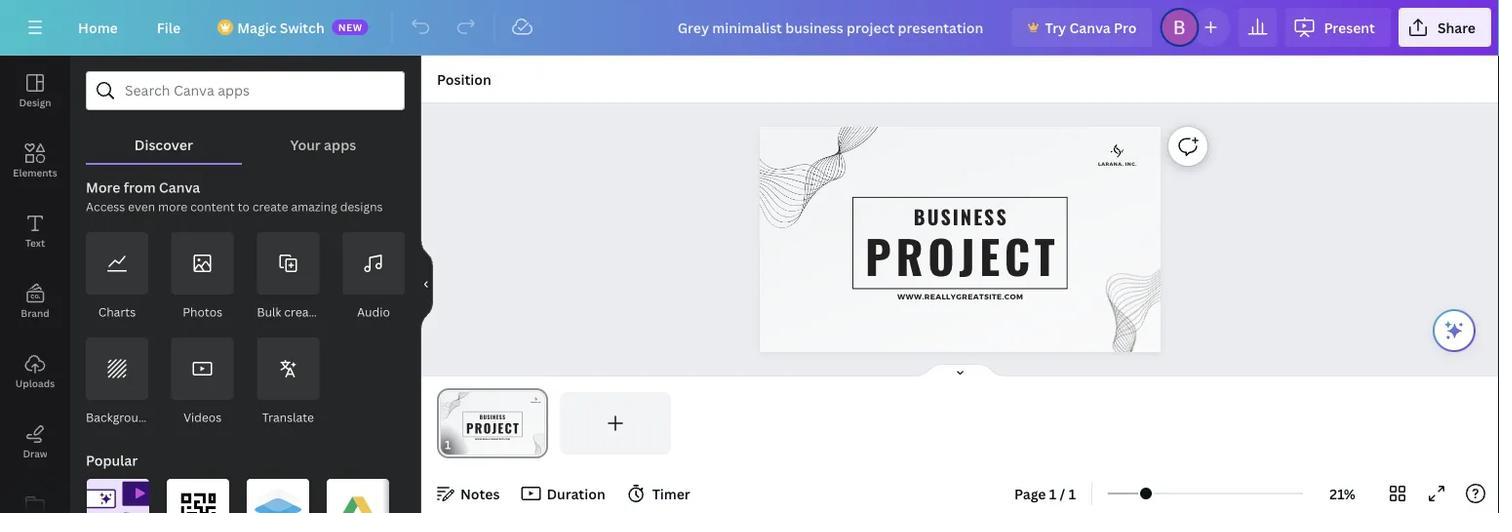 Task type: describe. For each thing, give the bounding box(es) containing it.
try
[[1046, 18, 1067, 37]]

share button
[[1399, 8, 1492, 47]]

photos
[[183, 304, 223, 320]]

timer button
[[621, 478, 698, 509]]

try canva pro
[[1046, 18, 1137, 37]]

amazing
[[291, 199, 337, 215]]

designs
[[340, 199, 383, 215]]

charts
[[98, 304, 136, 320]]

from
[[124, 178, 156, 197]]

canva assistant image
[[1443, 319, 1467, 343]]

business
[[914, 202, 1009, 231]]

duration
[[547, 485, 606, 503]]

try canva pro button
[[1013, 8, 1153, 47]]

hide pages image
[[914, 363, 1008, 379]]

switch
[[280, 18, 325, 37]]

create inside more from canva 'element'
[[284, 304, 320, 320]]

page
[[1015, 485, 1047, 503]]

canva inside try canva pro button
[[1070, 18, 1111, 37]]

larana,
[[1099, 161, 1124, 167]]

uploads button
[[0, 337, 70, 407]]

www.reallygreatsite.com
[[898, 292, 1024, 301]]

21% button
[[1312, 478, 1375, 509]]

brand button
[[0, 266, 70, 337]]

new
[[338, 20, 363, 34]]

popular
[[86, 451, 138, 470]]

inc.
[[1126, 161, 1138, 167]]

present button
[[1286, 8, 1391, 47]]

home link
[[62, 8, 133, 47]]

even
[[128, 199, 155, 215]]

your apps
[[290, 135, 356, 154]]

text button
[[0, 196, 70, 266]]

your apps button
[[242, 110, 405, 163]]

to
[[238, 199, 250, 215]]

notes
[[461, 485, 500, 503]]

Page title text field
[[460, 435, 467, 455]]

pro
[[1114, 18, 1137, 37]]

21%
[[1330, 485, 1356, 503]]

content
[[190, 199, 235, 215]]

notes button
[[429, 478, 508, 509]]

page 1 / 1
[[1015, 485, 1076, 503]]

draw button
[[0, 407, 70, 477]]

elements button
[[0, 126, 70, 196]]

uploads
[[15, 377, 55, 390]]

more
[[158, 199, 188, 215]]



Task type: locate. For each thing, give the bounding box(es) containing it.
draw
[[23, 447, 47, 460]]

videos
[[184, 409, 222, 425]]

1
[[1050, 485, 1057, 503], [1069, 485, 1076, 503]]

position
[[437, 70, 492, 88]]

side panel tab list
[[0, 56, 70, 513]]

1 left /
[[1050, 485, 1057, 503]]

share
[[1438, 18, 1476, 37]]

file button
[[141, 8, 196, 47]]

design button
[[0, 56, 70, 126]]

0 vertical spatial canva
[[1070, 18, 1111, 37]]

project
[[866, 222, 1060, 289]]

create inside more from canva access even more content to create amazing designs
[[253, 199, 288, 215]]

canva inside more from canva access even more content to create amazing designs
[[159, 178, 200, 197]]

background
[[86, 409, 153, 425]]

create
[[253, 199, 288, 215], [284, 304, 320, 320]]

1 horizontal spatial 1
[[1069, 485, 1076, 503]]

1 vertical spatial create
[[284, 304, 320, 320]]

bulk create
[[257, 304, 320, 320]]

file
[[157, 18, 181, 37]]

1 1 from the left
[[1050, 485, 1057, 503]]

0 vertical spatial create
[[253, 199, 288, 215]]

present
[[1325, 18, 1376, 37]]

translate
[[262, 409, 314, 425]]

discover button
[[86, 110, 242, 163]]

1 right /
[[1069, 485, 1076, 503]]

canva right try
[[1070, 18, 1111, 37]]

canva up the more at the top
[[159, 178, 200, 197]]

page 1 image
[[437, 392, 548, 455]]

Design title text field
[[662, 8, 1005, 47]]

elements
[[13, 166, 57, 179]]

Search Canva apps search field
[[125, 72, 366, 109]]

discover
[[134, 135, 193, 154]]

hide image
[[421, 238, 433, 331]]

design
[[19, 96, 51, 109]]

audio
[[357, 304, 390, 320]]

brand
[[21, 306, 49, 320]]

2 1 from the left
[[1069, 485, 1076, 503]]

magic switch
[[237, 18, 325, 37]]

/
[[1060, 485, 1066, 503]]

0 horizontal spatial canva
[[159, 178, 200, 197]]

bulk
[[257, 304, 281, 320]]

more from canva element
[[86, 232, 405, 427]]

1 horizontal spatial canva
[[1070, 18, 1111, 37]]

larana, inc.
[[1099, 161, 1138, 167]]

access
[[86, 199, 125, 215]]

duration button
[[516, 478, 613, 509]]

more
[[86, 178, 120, 197]]

canva
[[1070, 18, 1111, 37], [159, 178, 200, 197]]

position button
[[429, 63, 499, 95]]

your
[[290, 135, 321, 154]]

create right bulk
[[284, 304, 320, 320]]

magic
[[237, 18, 277, 37]]

more from canva access even more content to create amazing designs
[[86, 178, 383, 215]]

text
[[25, 236, 45, 249]]

apps
[[324, 135, 356, 154]]

main menu bar
[[0, 0, 1500, 56]]

create right to
[[253, 199, 288, 215]]

0 horizontal spatial 1
[[1050, 485, 1057, 503]]

timer
[[653, 485, 691, 503]]

1 vertical spatial canva
[[159, 178, 200, 197]]

home
[[78, 18, 118, 37]]



Task type: vqa. For each thing, say whether or not it's contained in the screenshot.
Page Title text field
yes



